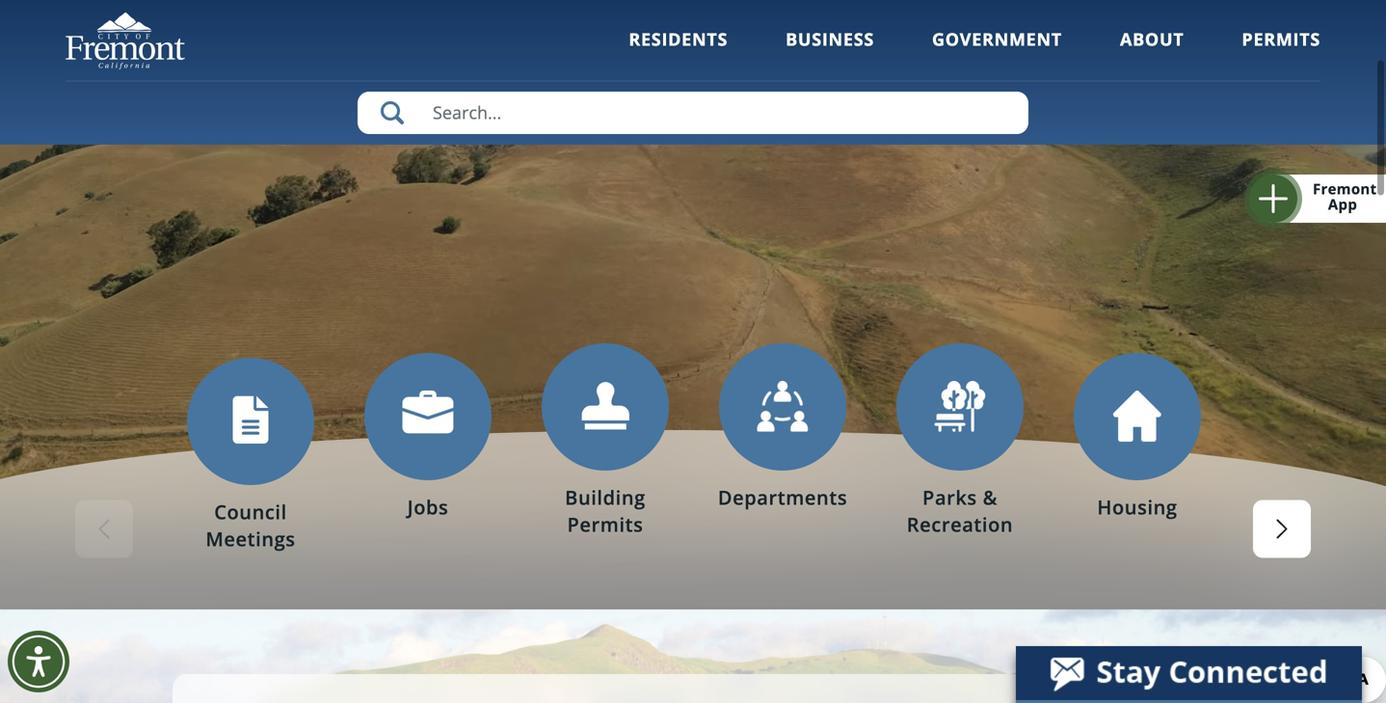 Task type: describe. For each thing, give the bounding box(es) containing it.
1 horizontal spatial permits
[[1243, 27, 1321, 51]]

departments
[[718, 484, 848, 511]]

council meetings
[[206, 499, 296, 552]]

about link
[[1121, 27, 1185, 77]]

government
[[933, 27, 1063, 51]]

business
[[786, 27, 875, 51]]

file lines image
[[225, 395, 276, 447]]

fremont app link
[[1270, 175, 1387, 223]]

Search text field
[[358, 92, 1029, 134]]

permits inside building permits
[[568, 511, 644, 538]]

cta 2 employmentcenter image
[[403, 391, 454, 433]]

cta 6 departments image
[[935, 381, 986, 432]]

cta 5 departments image
[[758, 381, 809, 432]]

&
[[983, 484, 998, 511]]

recreation
[[907, 511, 1014, 538]]

parks & recreation link
[[881, 343, 1040, 538]]

government link
[[933, 27, 1063, 77]]

app
[[1329, 194, 1358, 214]]

stay connected image
[[1017, 646, 1361, 700]]

fremont
[[1314, 179, 1378, 199]]

building permits link
[[527, 343, 685, 538]]



Task type: locate. For each thing, give the bounding box(es) containing it.
business link
[[786, 27, 875, 77]]

0 horizontal spatial permits
[[568, 511, 644, 538]]

residents
[[629, 27, 728, 51]]

permits
[[1243, 27, 1321, 51], [568, 511, 644, 538]]

0 vertical spatial permits
[[1243, 27, 1321, 51]]

departments link
[[704, 343, 862, 529]]

house image
[[1114, 391, 1162, 442]]

fremont app
[[1314, 179, 1378, 214]]

about
[[1121, 27, 1185, 51]]

building permits
[[565, 484, 646, 538]]

jobs link
[[349, 353, 507, 539]]

stamp approval image
[[580, 381, 631, 432]]

1 vertical spatial permits
[[568, 511, 644, 538]]

meetings
[[206, 526, 296, 552]]

jobs
[[408, 494, 449, 520]]

permits link
[[1243, 27, 1321, 77]]

parks & recreation
[[907, 484, 1014, 538]]

housing
[[1098, 494, 1178, 520]]

housing link
[[1059, 353, 1217, 539]]

council meetings link
[[172, 358, 330, 553]]

parks
[[923, 484, 978, 511]]

building
[[565, 484, 646, 511]]

residents link
[[629, 27, 728, 77]]

council
[[214, 499, 287, 525]]



Task type: vqa. For each thing, say whether or not it's contained in the screenshot.
'Playground Structure' "icon"
no



